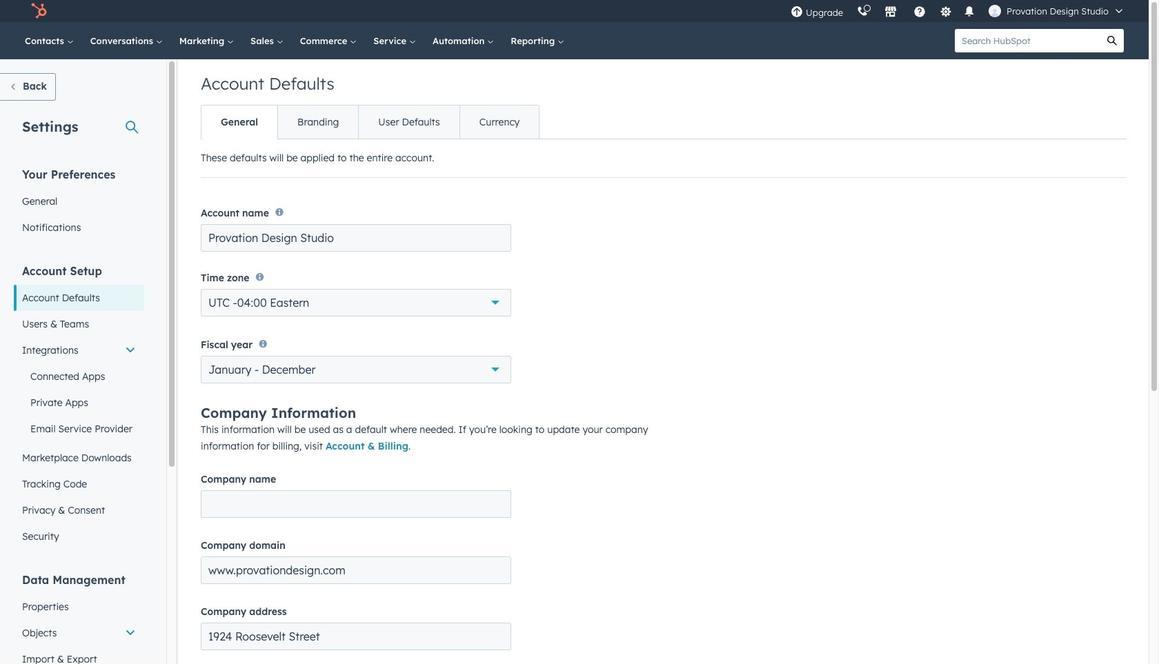 Task type: describe. For each thing, give the bounding box(es) containing it.
account setup element
[[14, 264, 144, 550]]

your preferences element
[[14, 167, 144, 241]]

marketplaces image
[[885, 6, 897, 19]]

james peterson image
[[989, 5, 1001, 17]]



Task type: vqa. For each thing, say whether or not it's contained in the screenshot.
text box
yes



Task type: locate. For each thing, give the bounding box(es) containing it.
None text field
[[201, 224, 511, 252]]

None text field
[[201, 491, 511, 518], [201, 557, 511, 584], [201, 623, 511, 651], [201, 491, 511, 518], [201, 557, 511, 584], [201, 623, 511, 651]]

navigation
[[201, 105, 540, 139]]

data management element
[[14, 573, 144, 664]]

Search HubSpot search field
[[955, 29, 1101, 52]]

menu
[[784, 0, 1132, 22]]



